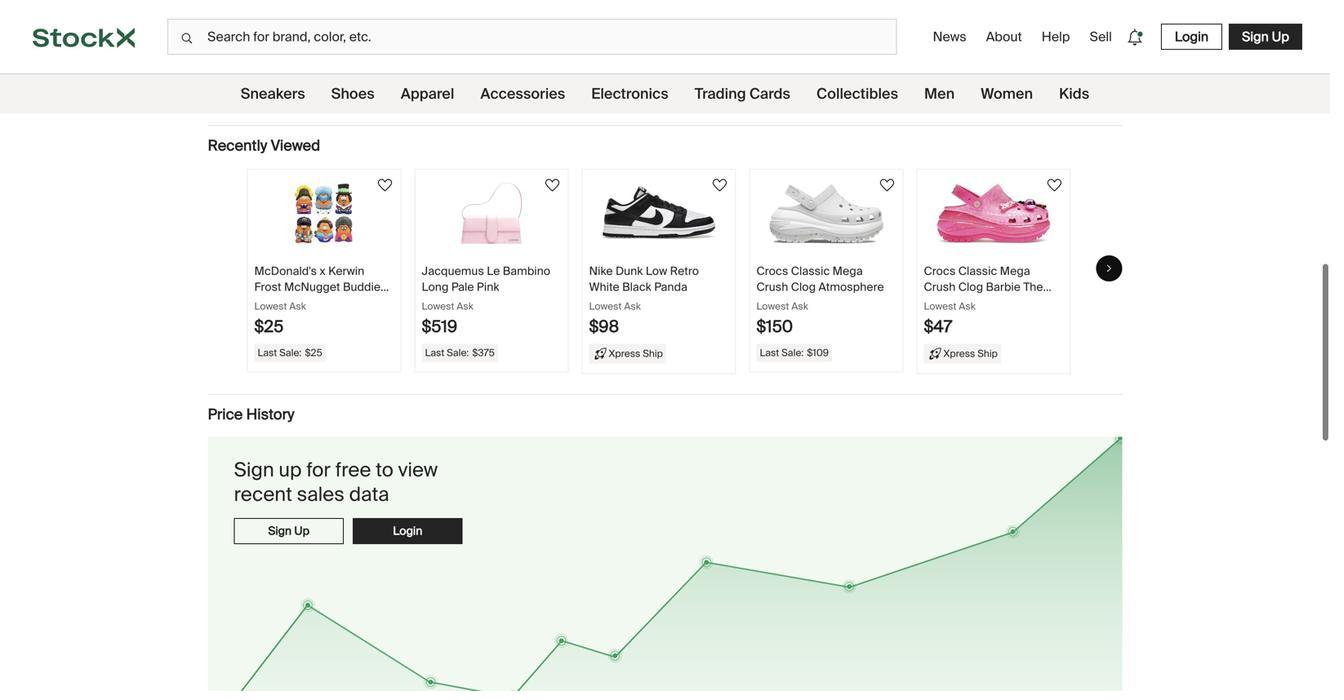Task type: vqa. For each thing, say whether or not it's contained in the screenshot.
$400
no



Task type: describe. For each thing, give the bounding box(es) containing it.
sneakers link
[[241, 74, 305, 113]]

price history
[[208, 406, 294, 424]]

ship for $98
[[643, 347, 663, 360]]

lowest inside nike dunk low retro white black panda lowest ask $98
[[589, 300, 622, 313]]

last for $519
[[425, 347, 444, 359]]

mega for $150
[[833, 264, 863, 279]]

figures
[[254, 295, 294, 310]]

sign up for rightmost "sign up" button
[[1242, 28, 1289, 45]]

mega for electric
[[1000, 264, 1030, 279]]

less
[[656, 84, 681, 99]]

up for bottommost "sign up" button
[[294, 524, 309, 539]]

follow image for $98
[[710, 176, 730, 195]]

nike dunk low retro white black panda lowest ask $98
[[589, 264, 699, 337]]

help
[[1042, 28, 1070, 45]]

lowest ask $25
[[254, 300, 306, 337]]

last sale: $109
[[760, 347, 829, 359]]

mcdonald's
[[254, 264, 317, 279]]

shoes link
[[331, 74, 375, 113]]

login for login 'button' to the right
[[1175, 28, 1209, 45]]

trading cards link
[[695, 74, 790, 113]]

pale pink
[[330, 5, 387, 20]]

crush for electric
[[924, 280, 956, 295]]

recently
[[208, 136, 267, 155]]

dunk
[[616, 264, 643, 279]]

price
[[208, 406, 243, 424]]

electronics link
[[591, 74, 669, 113]]

Search... search field
[[167, 19, 897, 55]]

sign up for bottommost "sign up" button
[[268, 524, 309, 539]]

mcdonald's x kerwin frost mcnugget buddies figures set of 6 image
[[267, 183, 381, 244]]

apparel
[[401, 85, 454, 103]]

tone
[[372, 30, 403, 45]]

crocs for $150
[[757, 264, 788, 279]]

$98
[[589, 317, 619, 337]]

sign for bottommost "sign up" button
[[268, 524, 292, 539]]

sell link
[[1083, 22, 1119, 52]]

xpress ship for $47
[[943, 347, 998, 360]]

recently viewed
[[208, 136, 320, 155]]

trading cards
[[695, 85, 790, 103]]

lowest inside jacquemus le bambino long pale pink lowest ask $519
[[422, 300, 454, 313]]

of
[[317, 295, 328, 310]]

read less button
[[621, 78, 704, 106]]

free
[[335, 458, 371, 483]]

kerwin
[[328, 264, 364, 279]]

sign for rightmost "sign up" button
[[1242, 28, 1269, 45]]

pale inside jacquemus le bambino long pale pink lowest ask $519
[[451, 280, 474, 295]]

accessories
[[480, 85, 565, 103]]

crocs classic mega crush clog barbie the movie electric pink
[[924, 264, 1043, 310]]

electronics
[[591, 85, 669, 103]]

color
[[208, 5, 237, 20]]

collectibles
[[816, 85, 898, 103]]

follow image for $47
[[1045, 176, 1064, 195]]

follow image
[[877, 176, 897, 195]]

white
[[589, 280, 620, 295]]

hardware
[[208, 30, 259, 45]]

read less
[[626, 84, 681, 99]]

silver-tone
[[330, 30, 403, 45]]

kids
[[1059, 85, 1089, 103]]

up
[[279, 458, 302, 483]]

classic for $150
[[791, 264, 830, 279]]

black
[[622, 280, 651, 295]]

jacquemus le bambino long pale pink lowest ask $519
[[422, 264, 550, 337]]

0 vertical spatial pink
[[360, 5, 387, 20]]

$47
[[924, 317, 952, 337]]

sneakers
[[241, 85, 305, 103]]

apparel link
[[401, 74, 454, 113]]

silver-
[[330, 30, 372, 45]]

buddies
[[343, 280, 387, 295]]

sale: for $25
[[279, 347, 302, 359]]

last sale: $375
[[425, 347, 495, 359]]

ask inside lowest ask $25
[[289, 300, 306, 313]]

xpress for $98
[[609, 347, 640, 360]]

nike
[[589, 264, 613, 279]]

view
[[398, 458, 438, 483]]

kids link
[[1059, 74, 1089, 113]]

mcdonald's x kerwin frost mcnugget buddies figures set of 6
[[254, 264, 387, 310]]

1 horizontal spatial sign up button
[[1229, 24, 1302, 50]]

mcnugget
[[284, 280, 340, 295]]

$150
[[757, 317, 793, 337]]

clog for electric
[[958, 280, 983, 295]]

bambino
[[503, 264, 550, 279]]

jacquemus
[[422, 264, 484, 279]]

electric
[[959, 295, 999, 310]]

$25 for last sale: $25
[[305, 347, 322, 359]]

the
[[1023, 280, 1043, 295]]

atmosphere
[[819, 280, 884, 295]]

set
[[296, 295, 315, 310]]

notification unread icon image
[[1123, 26, 1146, 49]]

accessories link
[[480, 74, 565, 113]]

$109
[[807, 347, 829, 359]]



Task type: locate. For each thing, give the bounding box(es) containing it.
pink
[[360, 5, 387, 20], [477, 280, 499, 295], [1001, 295, 1024, 310]]

xpress ship down lowest ask $47
[[943, 347, 998, 360]]

0 vertical spatial login button
[[1161, 24, 1222, 50]]

1 horizontal spatial pale
[[451, 280, 474, 295]]

1 xpress ship from the left
[[609, 347, 663, 360]]

$25 down figures
[[254, 317, 284, 337]]

lowest down white
[[589, 300, 622, 313]]

up for rightmost "sign up" button
[[1272, 28, 1289, 45]]

recent
[[234, 482, 292, 507]]

crocs up movie
[[924, 264, 956, 279]]

up
[[1272, 28, 1289, 45], [294, 524, 309, 539]]

ship down nike dunk low retro white black panda lowest ask $98
[[643, 347, 663, 360]]

pink down barbie
[[1001, 295, 1024, 310]]

login for login 'button' to the bottom
[[393, 524, 422, 539]]

3 follow image from the left
[[710, 176, 730, 195]]

read
[[626, 84, 654, 99]]

login down view
[[393, 524, 422, 539]]

crocs inside crocs classic mega crush clog atmosphere lowest ask $150
[[757, 264, 788, 279]]

news
[[933, 28, 967, 45]]

$25 down lowest ask $25
[[305, 347, 322, 359]]

$519
[[422, 317, 457, 337]]

cards
[[749, 85, 790, 103]]

1 crocs from the left
[[757, 264, 788, 279]]

sign up button
[[1229, 24, 1302, 50], [234, 518, 344, 545]]

crocs classic mega crush clog atmosphere lowest ask $150
[[757, 264, 884, 337]]

1 vertical spatial login
[[393, 524, 422, 539]]

0 horizontal spatial ship
[[643, 347, 663, 360]]

xpress ship for $98
[[609, 347, 663, 360]]

login button
[[1161, 24, 1222, 50], [353, 518, 463, 545]]

clog left atmosphere
[[791, 280, 816, 295]]

ask inside nike dunk low retro white black panda lowest ask $98
[[624, 300, 641, 313]]

1 crush from the left
[[757, 280, 788, 295]]

sale: left $109
[[782, 347, 804, 359]]

sale: down lowest ask $25
[[279, 347, 302, 359]]

classic inside crocs classic mega crush clog atmosphere lowest ask $150
[[791, 264, 830, 279]]

pink down le
[[477, 280, 499, 295]]

classic up barbie
[[958, 264, 997, 279]]

4 lowest from the left
[[757, 300, 789, 313]]

last down $150
[[760, 347, 779, 359]]

x
[[320, 264, 326, 279]]

pink inside crocs classic mega crush clog barbie the movie electric pink
[[1001, 295, 1024, 310]]

1 horizontal spatial classic
[[958, 264, 997, 279]]

mega inside crocs classic mega crush clog barbie the movie electric pink
[[1000, 264, 1030, 279]]

move carousel right image
[[1104, 264, 1114, 274]]

men link
[[924, 74, 955, 113]]

1 follow image from the left
[[375, 176, 395, 195]]

5 lowest from the left
[[924, 300, 957, 313]]

lowest inside lowest ask $47
[[924, 300, 957, 313]]

panda
[[654, 280, 688, 295]]

3 lowest from the left
[[589, 300, 622, 313]]

product category switcher element
[[0, 74, 1330, 113]]

0 horizontal spatial pale
[[330, 5, 358, 20]]

follow image
[[375, 176, 395, 195], [543, 176, 562, 195], [710, 176, 730, 195], [1045, 176, 1064, 195]]

1 classic from the left
[[791, 264, 830, 279]]

2 horizontal spatial sale:
[[782, 347, 804, 359]]

4 follow image from the left
[[1045, 176, 1064, 195]]

3 ask from the left
[[624, 300, 641, 313]]

sale:
[[279, 347, 302, 359], [447, 347, 469, 359], [782, 347, 804, 359]]

5 ask from the left
[[959, 300, 976, 313]]

classic up atmosphere
[[791, 264, 830, 279]]

2 crocs from the left
[[924, 264, 956, 279]]

1 vertical spatial sign
[[234, 458, 274, 483]]

0 horizontal spatial crush
[[757, 280, 788, 295]]

2 classic from the left
[[958, 264, 997, 279]]

0 horizontal spatial xpress ship
[[609, 347, 663, 360]]

ship down electric
[[978, 347, 998, 360]]

follow image for $25
[[375, 176, 395, 195]]

1 horizontal spatial $25
[[305, 347, 322, 359]]

1 horizontal spatial clog
[[958, 280, 983, 295]]

last sale: $25
[[258, 347, 322, 359]]

0 horizontal spatial mega
[[833, 264, 863, 279]]

login button right notification unread icon
[[1161, 24, 1222, 50]]

xpress for $47
[[943, 347, 975, 360]]

xpress down $98
[[609, 347, 640, 360]]

3 sale: from the left
[[782, 347, 804, 359]]

last down $519
[[425, 347, 444, 359]]

stockx logo image
[[33, 28, 135, 48]]

barbie
[[986, 280, 1021, 295]]

0 horizontal spatial login button
[[353, 518, 463, 545]]

0 horizontal spatial pink
[[360, 5, 387, 20]]

pink inside jacquemus le bambino long pale pink lowest ask $519
[[477, 280, 499, 295]]

lowest inside lowest ask $25
[[254, 300, 287, 313]]

classic for electric
[[958, 264, 997, 279]]

0 horizontal spatial clog
[[791, 280, 816, 295]]

2 crush from the left
[[924, 280, 956, 295]]

clog inside crocs classic mega crush clog barbie the movie electric pink
[[958, 280, 983, 295]]

lowest ask $47
[[924, 300, 976, 337]]

sale: for $150
[[782, 347, 804, 359]]

shoes
[[331, 85, 375, 103]]

ask
[[289, 300, 306, 313], [457, 300, 474, 313], [624, 300, 641, 313], [792, 300, 808, 313], [959, 300, 976, 313]]

pink up silver-tone
[[360, 5, 387, 20]]

ask up $519
[[457, 300, 474, 313]]

ask inside lowest ask $47
[[959, 300, 976, 313]]

0 vertical spatial up
[[1272, 28, 1289, 45]]

2 sale: from the left
[[447, 347, 469, 359]]

0 horizontal spatial sign up button
[[234, 518, 344, 545]]

$375
[[472, 347, 495, 359]]

ship for $47
[[978, 347, 998, 360]]

sell
[[1090, 28, 1112, 45]]

low
[[646, 264, 667, 279]]

help link
[[1035, 22, 1077, 52]]

ship
[[643, 347, 663, 360], [978, 347, 998, 360]]

1 horizontal spatial login
[[1175, 28, 1209, 45]]

ask right movie
[[959, 300, 976, 313]]

0 vertical spatial $25
[[254, 317, 284, 337]]

0 horizontal spatial $25
[[254, 317, 284, 337]]

crush for $150
[[757, 280, 788, 295]]

2 ship from the left
[[978, 347, 998, 360]]

1 vertical spatial login button
[[353, 518, 463, 545]]

lowest up $47
[[924, 300, 957, 313]]

ask down black
[[624, 300, 641, 313]]

crocs classic mega crush clog atmosphere image
[[769, 183, 883, 244]]

last for $25
[[258, 347, 277, 359]]

crocs for electric
[[924, 264, 956, 279]]

2 ask from the left
[[457, 300, 474, 313]]

0 horizontal spatial crocs
[[757, 264, 788, 279]]

sign inside sign up for free to view recent sales data
[[234, 458, 274, 483]]

1 horizontal spatial xpress
[[943, 347, 975, 360]]

1 ask from the left
[[289, 300, 306, 313]]

1 vertical spatial $25
[[305, 347, 322, 359]]

2 vertical spatial pink
[[1001, 295, 1024, 310]]

viewed
[[271, 136, 320, 155]]

0 horizontal spatial classic
[[791, 264, 830, 279]]

0 vertical spatial sign
[[1242, 28, 1269, 45]]

sale: left $375
[[447, 347, 469, 359]]

mega inside crocs classic mega crush clog atmosphere lowest ask $150
[[833, 264, 863, 279]]

1 mega from the left
[[833, 264, 863, 279]]

news link
[[926, 22, 973, 52]]

mega
[[833, 264, 863, 279], [1000, 264, 1030, 279]]

$25 for lowest ask $25
[[254, 317, 284, 337]]

xpress down $47
[[943, 347, 975, 360]]

0 horizontal spatial last
[[258, 347, 277, 359]]

1 horizontal spatial up
[[1272, 28, 1289, 45]]

crocs classic mega crush clog barbie the movie electric pink image
[[937, 183, 1051, 244]]

login right notification unread icon
[[1175, 28, 1209, 45]]

0 horizontal spatial xpress
[[609, 347, 640, 360]]

ask inside jacquemus le bambino long pale pink lowest ask $519
[[457, 300, 474, 313]]

sales
[[297, 482, 344, 507]]

pale down the jacquemus
[[451, 280, 474, 295]]

0 horizontal spatial login
[[393, 524, 422, 539]]

ask up $150
[[792, 300, 808, 313]]

women
[[981, 85, 1033, 103]]

$25
[[254, 317, 284, 337], [305, 347, 322, 359]]

6
[[331, 295, 338, 310]]

long
[[422, 280, 449, 295]]

history
[[246, 406, 294, 424]]

0 vertical spatial login
[[1175, 28, 1209, 45]]

data
[[349, 482, 389, 507]]

0 vertical spatial pale
[[330, 5, 358, 20]]

crush
[[757, 280, 788, 295], [924, 280, 956, 295]]

0 horizontal spatial sign up
[[268, 524, 309, 539]]

2 mega from the left
[[1000, 264, 1030, 279]]

last for $150
[[760, 347, 779, 359]]

mega up atmosphere
[[833, 264, 863, 279]]

lowest down long
[[422, 300, 454, 313]]

men
[[924, 85, 955, 103]]

sale: for $519
[[447, 347, 469, 359]]

pale
[[330, 5, 358, 20], [451, 280, 474, 295]]

1 vertical spatial pink
[[477, 280, 499, 295]]

1 horizontal spatial ship
[[978, 347, 998, 360]]

lowest
[[254, 300, 287, 313], [422, 300, 454, 313], [589, 300, 622, 313], [757, 300, 789, 313], [924, 300, 957, 313]]

crush inside crocs classic mega crush clog barbie the movie electric pink
[[924, 280, 956, 295]]

1 horizontal spatial sale:
[[447, 347, 469, 359]]

1 sale: from the left
[[279, 347, 302, 359]]

sign up for free to view recent sales data
[[234, 458, 438, 507]]

2 follow image from the left
[[543, 176, 562, 195]]

last down lowest ask $25
[[258, 347, 277, 359]]

jacquemus le bambino long pale pink image
[[434, 183, 549, 244]]

1 ship from the left
[[643, 347, 663, 360]]

clog inside crocs classic mega crush clog atmosphere lowest ask $150
[[791, 280, 816, 295]]

1 horizontal spatial pink
[[477, 280, 499, 295]]

sign
[[1242, 28, 1269, 45], [234, 458, 274, 483], [268, 524, 292, 539]]

1 horizontal spatial login button
[[1161, 24, 1222, 50]]

1 lowest from the left
[[254, 300, 287, 313]]

4 ask from the left
[[792, 300, 808, 313]]

last
[[258, 347, 277, 359], [425, 347, 444, 359], [760, 347, 779, 359]]

lowest up $150
[[757, 300, 789, 313]]

2 xpress from the left
[[943, 347, 975, 360]]

0 vertical spatial sign up button
[[1229, 24, 1302, 50]]

stockx logo link
[[0, 0, 167, 73]]

nike dunk low retro white black panda image
[[602, 183, 716, 244]]

crocs inside crocs classic mega crush clog barbie the movie electric pink
[[924, 264, 956, 279]]

1 clog from the left
[[791, 280, 816, 295]]

about
[[986, 28, 1022, 45]]

$25 inside lowest ask $25
[[254, 317, 284, 337]]

crush up movie
[[924, 280, 956, 295]]

lowest inside crocs classic mega crush clog atmosphere lowest ask $150
[[757, 300, 789, 313]]

0 horizontal spatial up
[[294, 524, 309, 539]]

le
[[487, 264, 500, 279]]

frost
[[254, 280, 281, 295]]

1 horizontal spatial mega
[[1000, 264, 1030, 279]]

clog
[[791, 280, 816, 295], [958, 280, 983, 295]]

ask inside crocs classic mega crush clog atmosphere lowest ask $150
[[792, 300, 808, 313]]

about link
[[980, 22, 1029, 52]]

1 horizontal spatial crocs
[[924, 264, 956, 279]]

crocs up $150
[[757, 264, 788, 279]]

1 xpress from the left
[[609, 347, 640, 360]]

1 vertical spatial sign up button
[[234, 518, 344, 545]]

follow image for $519
[[543, 176, 562, 195]]

clog up electric
[[958, 280, 983, 295]]

lowest down frost
[[254, 300, 287, 313]]

2 clog from the left
[[958, 280, 983, 295]]

for
[[306, 458, 331, 483]]

xpress
[[609, 347, 640, 360], [943, 347, 975, 360]]

mega up barbie
[[1000, 264, 1030, 279]]

pale up silver-
[[330, 5, 358, 20]]

clog for $150
[[791, 280, 816, 295]]

xpress ship down $98
[[609, 347, 663, 360]]

1 horizontal spatial sign up
[[1242, 28, 1289, 45]]

collectibles link
[[816, 74, 898, 113]]

1 horizontal spatial xpress ship
[[943, 347, 998, 360]]

2 last from the left
[[425, 347, 444, 359]]

ask down mcnugget
[[289, 300, 306, 313]]

classic
[[791, 264, 830, 279], [958, 264, 997, 279]]

1 vertical spatial sign up
[[268, 524, 309, 539]]

crush inside crocs classic mega crush clog atmosphere lowest ask $150
[[757, 280, 788, 295]]

1 vertical spatial up
[[294, 524, 309, 539]]

classic inside crocs classic mega crush clog barbie the movie electric pink
[[958, 264, 997, 279]]

to
[[376, 458, 394, 483]]

1 horizontal spatial last
[[425, 347, 444, 359]]

login
[[1175, 28, 1209, 45], [393, 524, 422, 539]]

login button down data
[[353, 518, 463, 545]]

1 last from the left
[[258, 347, 277, 359]]

1 horizontal spatial crush
[[924, 280, 956, 295]]

3 last from the left
[[760, 347, 779, 359]]

0 horizontal spatial sale:
[[279, 347, 302, 359]]

women link
[[981, 74, 1033, 113]]

2 lowest from the left
[[422, 300, 454, 313]]

2 horizontal spatial pink
[[1001, 295, 1024, 310]]

crush up $150
[[757, 280, 788, 295]]

retro
[[670, 264, 699, 279]]

2 horizontal spatial last
[[760, 347, 779, 359]]

2 xpress ship from the left
[[943, 347, 998, 360]]

1 vertical spatial pale
[[451, 280, 474, 295]]

0 vertical spatial sign up
[[1242, 28, 1289, 45]]

2 vertical spatial sign
[[268, 524, 292, 539]]

movie
[[924, 295, 956, 310]]

trading
[[695, 85, 746, 103]]



